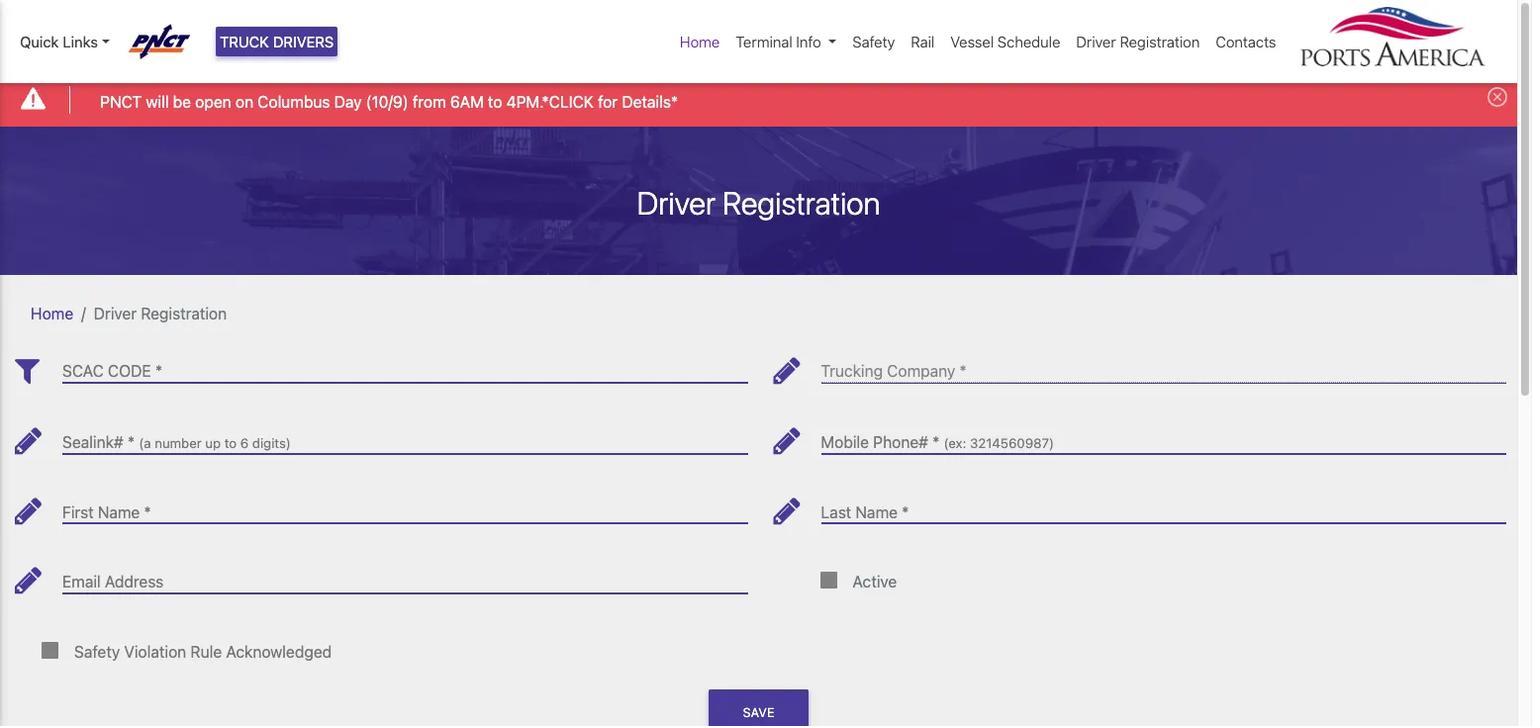 Task type: locate. For each thing, give the bounding box(es) containing it.
safety left rail
[[853, 33, 896, 50]]

email
[[62, 574, 101, 591]]

* right company
[[960, 363, 967, 381]]

0 vertical spatial driver
[[1077, 33, 1117, 50]]

home link left terminal
[[672, 23, 728, 61]]

name right last
[[856, 504, 898, 521]]

1 name from the left
[[98, 504, 140, 521]]

close image
[[1488, 87, 1508, 107]]

1 horizontal spatial safety
[[853, 33, 896, 50]]

pnct will be open on columbus day (10/9) from 6am to 4pm.*click for details*
[[100, 93, 679, 111]]

0 vertical spatial home link
[[672, 23, 728, 61]]

1 horizontal spatial to
[[488, 93, 503, 111]]

to right 6am
[[488, 93, 503, 111]]

None text field
[[62, 418, 748, 454]]

Email Address text field
[[62, 558, 748, 594]]

details*
[[622, 93, 679, 111]]

name for last
[[856, 504, 898, 521]]

* down (a
[[144, 504, 151, 521]]

quick links
[[20, 33, 98, 50]]

1 horizontal spatial name
[[856, 504, 898, 521]]

vessel
[[951, 33, 994, 50]]

address
[[105, 574, 164, 591]]

sealink# * (a number up to 6 digits)
[[62, 434, 291, 452]]

0 vertical spatial driver registration
[[1077, 33, 1201, 50]]

be
[[173, 93, 191, 111]]

name
[[98, 504, 140, 521], [856, 504, 898, 521]]

registration
[[1121, 33, 1201, 50], [723, 184, 881, 221], [141, 305, 227, 322]]

1 vertical spatial safety
[[74, 643, 120, 661]]

1 horizontal spatial driver registration
[[637, 184, 881, 221]]

links
[[63, 33, 98, 50]]

1 vertical spatial driver registration
[[637, 184, 881, 221]]

acknowledged
[[226, 643, 332, 661]]

first name *
[[62, 504, 151, 521]]

0 vertical spatial to
[[488, 93, 503, 111]]

safety link
[[845, 23, 903, 61]]

violation
[[124, 643, 186, 661]]

code
[[108, 363, 151, 381]]

home left terminal
[[680, 33, 720, 50]]

* right code
[[155, 363, 163, 381]]

mobile phone# * (ex: 3214560987)
[[821, 434, 1055, 452]]

2 horizontal spatial driver
[[1077, 33, 1117, 50]]

1 vertical spatial driver
[[637, 184, 716, 221]]

0 horizontal spatial home link
[[31, 305, 73, 322]]

2 vertical spatial driver registration
[[94, 305, 227, 322]]

home link
[[672, 23, 728, 61], [31, 305, 73, 322]]

4pm.*click
[[507, 93, 594, 111]]

safety for safety
[[853, 33, 896, 50]]

0 horizontal spatial registration
[[141, 305, 227, 322]]

digits)
[[252, 436, 291, 452]]

0 vertical spatial home
[[680, 33, 720, 50]]

2 horizontal spatial registration
[[1121, 33, 1201, 50]]

* for mobile phone# * (ex: 3214560987)
[[933, 434, 940, 452]]

driver registration
[[1077, 33, 1201, 50], [637, 184, 881, 221], [94, 305, 227, 322]]

6
[[240, 436, 249, 452]]

pnct will be open on columbus day (10/9) from 6am to 4pm.*click for details* link
[[100, 90, 679, 113]]

* left (ex: at the right bottom of the page
[[933, 434, 940, 452]]

from
[[413, 93, 446, 111]]

3214560987)
[[971, 436, 1055, 452]]

terminal info link
[[728, 23, 845, 61]]

safety left violation
[[74, 643, 120, 661]]

save
[[743, 706, 775, 721]]

rail link
[[903, 23, 943, 61]]

contacts
[[1216, 33, 1277, 50]]

up
[[205, 436, 221, 452]]

1 vertical spatial to
[[225, 436, 237, 452]]

1 horizontal spatial registration
[[723, 184, 881, 221]]

0 horizontal spatial safety
[[74, 643, 120, 661]]

home up the scac
[[31, 305, 73, 322]]

contacts link
[[1209, 23, 1285, 61]]

home link up the scac
[[31, 305, 73, 322]]

driver
[[1077, 33, 1117, 50], [637, 184, 716, 221], [94, 305, 137, 322]]

*
[[155, 363, 163, 381], [960, 363, 967, 381], [128, 434, 135, 452], [933, 434, 940, 452], [144, 504, 151, 521], [902, 504, 910, 521]]

2 vertical spatial registration
[[141, 305, 227, 322]]

will
[[146, 93, 169, 111]]

to inside sealink# * (a number up to 6 digits)
[[225, 436, 237, 452]]

0 horizontal spatial to
[[225, 436, 237, 452]]

1 horizontal spatial driver
[[637, 184, 716, 221]]

to
[[488, 93, 503, 111], [225, 436, 237, 452]]

0 horizontal spatial name
[[98, 504, 140, 521]]

* for trucking company *
[[960, 363, 967, 381]]

2 name from the left
[[856, 504, 898, 521]]

0 horizontal spatial home
[[31, 305, 73, 322]]

for
[[598, 93, 618, 111]]

name right first
[[98, 504, 140, 521]]

home
[[680, 33, 720, 50], [31, 305, 73, 322]]

schedule
[[998, 33, 1061, 50]]

None text field
[[821, 418, 1507, 454]]

mobile
[[821, 434, 870, 452]]

company
[[888, 363, 956, 381]]

* for scac code *
[[155, 363, 163, 381]]

1 vertical spatial home
[[31, 305, 73, 322]]

safety
[[853, 33, 896, 50], [74, 643, 120, 661]]

(a
[[139, 436, 151, 452]]

columbus
[[258, 93, 330, 111]]

rule
[[191, 643, 222, 661]]

safety violation rule acknowledged
[[74, 643, 332, 661]]

First Name * text field
[[62, 488, 748, 524]]

last
[[821, 504, 852, 521]]

last name *
[[821, 504, 910, 521]]

info
[[797, 33, 822, 50]]

trucking
[[821, 363, 883, 381]]

0 vertical spatial safety
[[853, 33, 896, 50]]

0 horizontal spatial driver
[[94, 305, 137, 322]]

1 vertical spatial home link
[[31, 305, 73, 322]]

sealink#
[[62, 434, 124, 452]]

to left 6
[[225, 436, 237, 452]]

* right last
[[902, 504, 910, 521]]



Task type: vqa. For each thing, say whether or not it's contained in the screenshot.
COLUMBUS
yes



Task type: describe. For each thing, give the bounding box(es) containing it.
vessel schedule link
[[943, 23, 1069, 61]]

1 horizontal spatial home link
[[672, 23, 728, 61]]

quick links link
[[20, 31, 110, 53]]

on
[[236, 93, 254, 111]]

1 horizontal spatial home
[[680, 33, 720, 50]]

drivers
[[273, 33, 334, 50]]

scac
[[62, 363, 104, 381]]

* left (a
[[128, 434, 135, 452]]

* for first name *
[[144, 504, 151, 521]]

SCAC CODE * search field
[[62, 347, 748, 383]]

pnct
[[100, 93, 142, 111]]

terminal
[[736, 33, 793, 50]]

vessel schedule
[[951, 33, 1061, 50]]

truck
[[220, 33, 269, 50]]

to inside alert
[[488, 93, 503, 111]]

6am
[[450, 93, 484, 111]]

safety for safety violation rule acknowledged
[[74, 643, 120, 661]]

0 horizontal spatial driver registration
[[94, 305, 227, 322]]

1 vertical spatial registration
[[723, 184, 881, 221]]

day
[[334, 93, 362, 111]]

* for last name *
[[902, 504, 910, 521]]

save button
[[709, 690, 809, 727]]

(ex:
[[944, 436, 967, 452]]

trucking company *
[[821, 363, 967, 381]]

pnct will be open on columbus day (10/9) from 6am to 4pm.*click for details* alert
[[0, 73, 1518, 126]]

first
[[62, 504, 94, 521]]

number
[[155, 436, 202, 452]]

rail
[[911, 33, 935, 50]]

(10/9)
[[366, 93, 409, 111]]

email address
[[62, 574, 164, 591]]

2 horizontal spatial driver registration
[[1077, 33, 1201, 50]]

quick
[[20, 33, 59, 50]]

phone#
[[874, 434, 929, 452]]

0 vertical spatial registration
[[1121, 33, 1201, 50]]

Trucking Company * text field
[[821, 347, 1507, 383]]

active
[[853, 574, 898, 591]]

2 vertical spatial driver
[[94, 305, 137, 322]]

scac code *
[[62, 363, 163, 381]]

name for first
[[98, 504, 140, 521]]

driver registration link
[[1069, 23, 1209, 61]]

truck drivers link
[[216, 27, 338, 57]]

terminal info
[[736, 33, 822, 50]]

truck drivers
[[220, 33, 334, 50]]

Last Name * text field
[[821, 488, 1507, 524]]

open
[[195, 93, 231, 111]]



